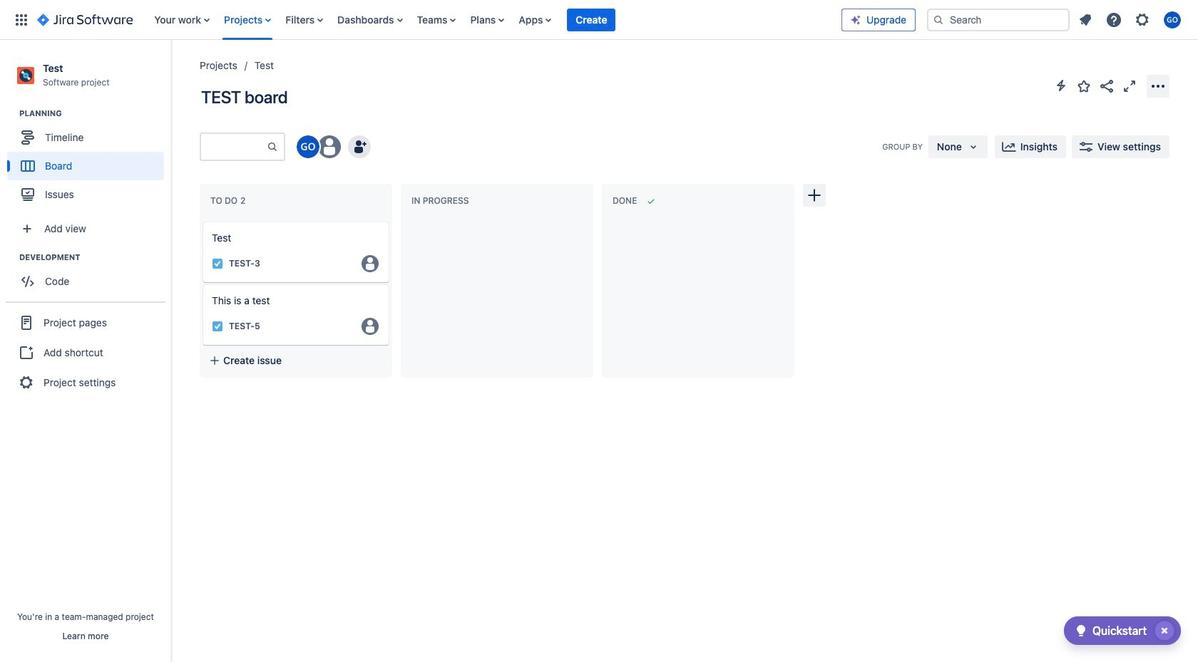 Task type: vqa. For each thing, say whether or not it's contained in the screenshot.
tree
no



Task type: describe. For each thing, give the bounding box(es) containing it.
sidebar element
[[0, 40, 171, 663]]

0 horizontal spatial list
[[147, 0, 842, 40]]

star test board image
[[1075, 77, 1093, 94]]

1 task image from the top
[[212, 258, 223, 270]]

Search field
[[927, 8, 1070, 31]]

appswitcher icon image
[[13, 11, 30, 28]]

check image
[[1072, 623, 1090, 640]]

search image
[[933, 14, 944, 25]]

heading for group associated with development image
[[19, 252, 170, 263]]

heading for group related to planning icon
[[19, 108, 170, 119]]

2 vertical spatial group
[[6, 302, 165, 403]]

enter full screen image
[[1121, 77, 1138, 94]]

your profile and settings image
[[1164, 11, 1181, 28]]

sidebar navigation image
[[155, 57, 187, 86]]

Search this board text field
[[201, 134, 267, 160]]

notifications image
[[1077, 11, 1094, 28]]

development image
[[2, 249, 19, 266]]



Task type: locate. For each thing, give the bounding box(es) containing it.
add people image
[[351, 138, 368, 155]]

group for development image
[[7, 252, 170, 300]]

settings image
[[1134, 11, 1151, 28]]

create issue image
[[193, 213, 210, 230]]

heading
[[19, 108, 170, 119], [19, 252, 170, 263]]

0 vertical spatial task image
[[212, 258, 223, 270]]

0 vertical spatial group
[[7, 108, 170, 213]]

planning image
[[2, 105, 19, 122]]

2 heading from the top
[[19, 252, 170, 263]]

1 vertical spatial heading
[[19, 252, 170, 263]]

more actions image
[[1150, 77, 1167, 94]]

dismiss quickstart image
[[1153, 620, 1176, 643]]

automations menu button icon image
[[1053, 77, 1070, 94]]

group for planning icon
[[7, 108, 170, 213]]

1 horizontal spatial list
[[1073, 7, 1190, 32]]

primary element
[[9, 0, 842, 40]]

None search field
[[927, 8, 1070, 31]]

banner
[[0, 0, 1198, 40]]

task image
[[212, 258, 223, 270], [212, 321, 223, 332]]

group
[[7, 108, 170, 213], [7, 252, 170, 300], [6, 302, 165, 403]]

list item
[[567, 0, 616, 40]]

1 vertical spatial group
[[7, 252, 170, 300]]

1 vertical spatial task image
[[212, 321, 223, 332]]

list
[[147, 0, 842, 40], [1073, 7, 1190, 32]]

create column image
[[806, 187, 823, 204]]

help image
[[1105, 11, 1122, 28]]

2 task image from the top
[[212, 321, 223, 332]]

jira software image
[[37, 11, 133, 28], [37, 11, 133, 28]]

to do element
[[210, 196, 249, 206]]

1 heading from the top
[[19, 108, 170, 119]]

0 vertical spatial heading
[[19, 108, 170, 119]]



